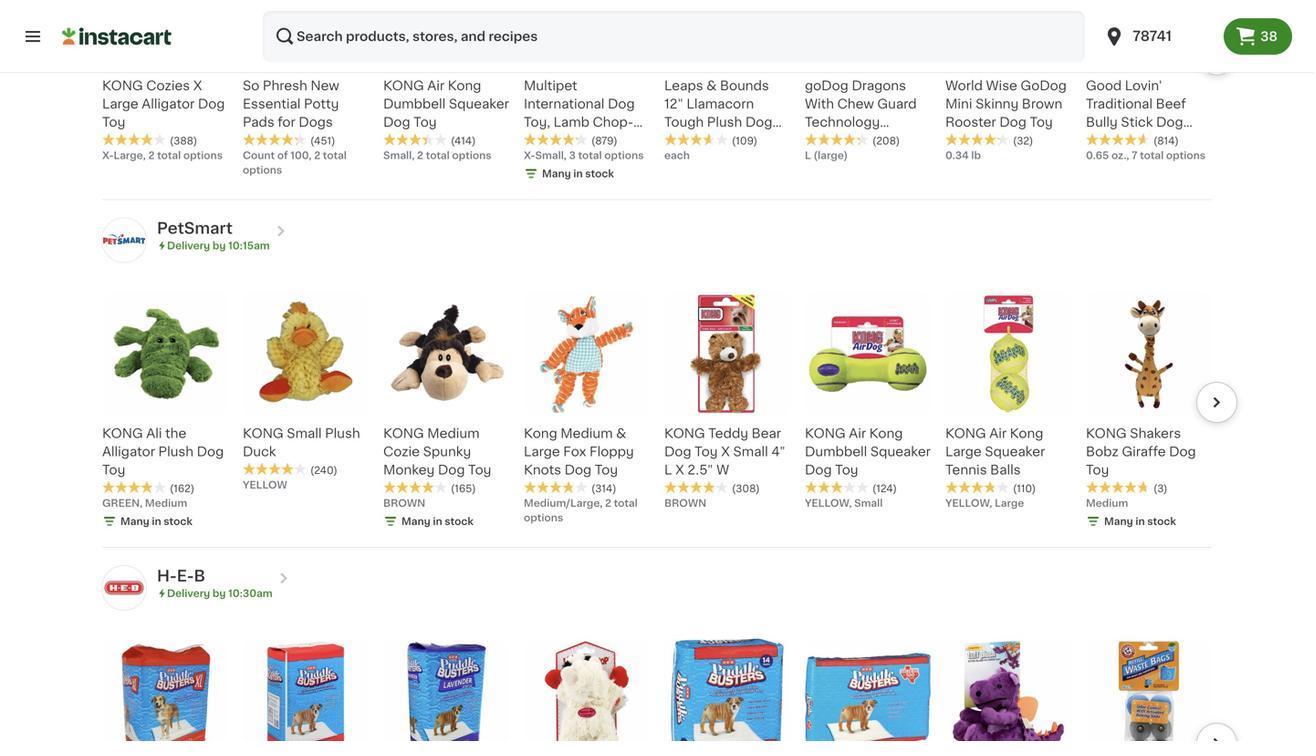 Task type: vqa. For each thing, say whether or not it's contained in the screenshot.


Task type: describe. For each thing, give the bounding box(es) containing it.
delivery by 10:15am
[[167, 241, 270, 251]]

air for (110)
[[989, 427, 1007, 440]]

leaps
[[664, 79, 703, 92]]

large inside godog dragons with chew guard technology durable plush squeaker dog toy - large
[[805, 171, 841, 183]]

international
[[524, 98, 605, 110]]

yellow, small
[[805, 499, 883, 509]]

godog dragons with chew guard technology durable plush squeaker dog toy - large
[[805, 79, 931, 183]]

toy inside kong shakers bobz giraffe dog toy
[[1086, 464, 1109, 477]]

(109)
[[732, 136, 757, 146]]

toy inside 'leaps & bounds 12" llamacorn tough plush dog toy'
[[664, 134, 687, 147]]

toy,
[[524, 116, 550, 129]]

toy inside kong ali the alligator plush dog toy
[[102, 464, 125, 477]]

& inside kong medium & large fox floppy knots dog toy
[[616, 427, 626, 440]]

0.34
[[945, 150, 969, 161]]

kong small plush duck
[[243, 427, 360, 458]]

lb
[[971, 150, 981, 161]]

h-e-b
[[157, 569, 205, 584]]

(32)
[[1013, 136, 1033, 146]]

llamacorn
[[687, 98, 754, 110]]

toy inside kong teddy bear dog toy x small 4" l x 2.5" w
[[695, 446, 718, 458]]

2 horizontal spatial x
[[721, 446, 730, 458]]

bobz
[[1086, 446, 1119, 458]]

medium/large, 2 total options
[[524, 499, 638, 523]]

bully
[[1086, 116, 1118, 129]]

spunky
[[423, 446, 471, 458]]

2 inside the count of 100, 2 total options
[[314, 150, 320, 161]]

(240)
[[310, 466, 337, 476]]

so phresh new essential potty pads for dogs
[[243, 79, 339, 129]]

kong cozies x large alligator dog toy
[[102, 79, 225, 129]]

(308)
[[732, 484, 760, 494]]

many in stock for plush
[[120, 517, 192, 527]]

dog inside kong teddy bear dog toy x small 4" l x 2.5" w
[[664, 446, 691, 458]]

monkey
[[383, 464, 435, 477]]

(414)
[[451, 136, 476, 146]]

dog inside kong cozies x large alligator dog toy
[[198, 98, 225, 110]]

Search field
[[263, 11, 1085, 62]]

kong for (124)
[[805, 427, 846, 440]]

(3)
[[1153, 484, 1168, 494]]

1 small, from the left
[[383, 150, 415, 161]]

many in stock for monkey
[[402, 517, 473, 527]]

giraffe
[[1122, 446, 1166, 458]]

item carousel region for h-e-b
[[77, 632, 1237, 742]]

kong for (414)
[[383, 79, 424, 92]]

delivery for h-e-b
[[167, 589, 210, 599]]

e-
[[177, 569, 194, 584]]

kong inside kong medium & large fox floppy knots dog toy
[[524, 427, 557, 440]]

(388)
[[170, 136, 197, 146]]

traditional
[[1086, 98, 1153, 110]]

good
[[1086, 79, 1122, 92]]

kong medium & large fox floppy knots dog toy
[[524, 427, 634, 477]]

10:30am
[[228, 589, 273, 599]]

many for kong shakers bobz giraffe dog toy
[[1104, 517, 1133, 527]]

each
[[664, 150, 690, 161]]

of
[[277, 150, 288, 161]]

78741
[[1133, 30, 1172, 43]]

wise
[[986, 79, 1017, 92]]

78741 button
[[1103, 11, 1213, 62]]

balls
[[990, 464, 1021, 477]]

in for dog
[[1136, 517, 1145, 527]]

dog inside kong medium cozie spunky monkey dog toy
[[438, 464, 465, 477]]

world
[[945, 79, 983, 92]]

h-
[[157, 569, 177, 584]]

by for h-e-b
[[213, 589, 226, 599]]

ali
[[146, 427, 162, 440]]

many in stock for lamb
[[542, 169, 614, 179]]

petsmart
[[157, 221, 233, 236]]

dog inside good lovin' traditional beef bully stick dog chews
[[1156, 116, 1183, 129]]

plush inside kong ali the alligator plush dog toy
[[158, 446, 194, 458]]

l (large)
[[805, 150, 848, 161]]

kong for (162)
[[102, 427, 143, 440]]

the
[[165, 427, 186, 440]]

delivery by 10:30am
[[167, 589, 273, 599]]

toy inside godog dragons with chew guard technology durable plush squeaker dog toy - large
[[899, 152, 922, 165]]

yellow, for dog
[[805, 499, 852, 509]]

& inside 'leaps & bounds 12" llamacorn tough plush dog toy'
[[706, 79, 717, 92]]

fox
[[563, 446, 586, 458]]

-
[[925, 152, 931, 165]]

cozies
[[146, 79, 190, 92]]

multipet international dog toy, lamb chop- small
[[524, 79, 635, 147]]

duck
[[243, 446, 276, 458]]

78741 button
[[1093, 11, 1224, 62]]

dumbbell for small,
[[383, 98, 446, 110]]

dumbbell for yellow,
[[805, 446, 867, 458]]

durable
[[805, 134, 855, 147]]

x-small, 3 total options
[[524, 150, 644, 161]]

small, 2 total options
[[383, 150, 491, 161]]

new
[[311, 79, 339, 92]]

dog inside 'leaps & bounds 12" llamacorn tough plush dog toy'
[[745, 116, 772, 129]]

kong medium cozie spunky monkey dog toy
[[383, 427, 491, 477]]

kong for (110)
[[945, 427, 986, 440]]

2 inside medium/large, 2 total options
[[605, 499, 611, 509]]

(451)
[[310, 136, 335, 146]]

small inside "kong small plush duck"
[[287, 427, 322, 440]]

l inside kong teddy bear dog toy x small 4" l x 2.5" w
[[664, 464, 672, 477]]

(165)
[[451, 484, 476, 494]]

so
[[243, 79, 259, 92]]

kong ali the alligator plush dog toy
[[102, 427, 224, 477]]

stock for kong medium cozie spunky monkey dog toy
[[445, 517, 473, 527]]

toy inside kong medium cozie spunky monkey dog toy
[[468, 464, 491, 477]]

bounds
[[720, 79, 769, 92]]

stick
[[1121, 116, 1153, 129]]

tennis
[[945, 464, 987, 477]]

7
[[1132, 150, 1137, 161]]

kong air kong dumbbell squeaker dog toy for (414)
[[383, 79, 509, 129]]

(208)
[[872, 136, 900, 146]]

bear
[[752, 427, 781, 440]]

for
[[278, 116, 295, 129]]

chew
[[837, 98, 874, 110]]

medium down bobz
[[1086, 499, 1128, 509]]

with
[[805, 98, 834, 110]]

0.65
[[1086, 150, 1109, 161]]

green,
[[102, 499, 143, 509]]

in for plush
[[152, 517, 161, 527]]

lamb
[[554, 116, 590, 129]]

12"
[[664, 98, 683, 110]]

kong air kong dumbbell squeaker dog toy for (124)
[[805, 427, 931, 477]]

38 button
[[1224, 18, 1292, 55]]

brown for kong teddy bear dog toy x small 4" l x 2.5" w
[[664, 499, 706, 509]]

technology
[[805, 116, 880, 129]]

4"
[[771, 446, 785, 458]]

pads
[[243, 116, 274, 129]]

petsmart image
[[102, 218, 146, 262]]

options down (814)
[[1166, 150, 1206, 161]]

medium/large,
[[524, 499, 603, 509]]

rooster
[[945, 116, 996, 129]]

x- for small
[[524, 150, 535, 161]]

squeaker for (414)
[[449, 98, 509, 110]]

squeaker for (124)
[[870, 446, 931, 458]]

item carousel region containing kong cozies x large alligator dog toy
[[77, 0, 1237, 192]]

medium for kong
[[427, 427, 480, 440]]

kong for yellow, large
[[1010, 427, 1043, 440]]



Task type: locate. For each thing, give the bounding box(es) containing it.
count of 100, 2 total options
[[243, 150, 347, 175]]

x right cozies
[[193, 79, 202, 92]]

x-large, 2 total options
[[102, 150, 223, 161]]

small
[[524, 134, 559, 147], [287, 427, 322, 440], [733, 446, 768, 458], [854, 499, 883, 509]]

plush inside godog dragons with chew guard technology durable plush squeaker dog toy - large
[[859, 134, 894, 147]]

x
[[193, 79, 202, 92], [721, 446, 730, 458], [675, 464, 684, 477]]

good lovin' traditional beef bully stick dog chews
[[1086, 79, 1186, 147]]

multipet
[[524, 79, 577, 92]]

kong inside kong ali the alligator plush dog toy
[[102, 427, 143, 440]]

alligator inside kong ali the alligator plush dog toy
[[102, 446, 155, 458]]

large for kong air kong large squeaker tennis balls
[[945, 446, 982, 458]]

plush down the technology
[[859, 134, 894, 147]]

options inside medium/large, 2 total options
[[524, 513, 563, 523]]

1 vertical spatial x
[[721, 446, 730, 458]]

chews
[[1086, 134, 1130, 147]]

phresh
[[263, 79, 307, 92]]

toy inside kong medium & large fox floppy knots dog toy
[[595, 464, 618, 477]]

1 vertical spatial by
[[213, 589, 226, 599]]

options inside the count of 100, 2 total options
[[243, 165, 282, 175]]

toy up (314)
[[595, 464, 618, 477]]

many for multipet international dog toy, lamb chop- small
[[542, 169, 571, 179]]

small up (240)
[[287, 427, 322, 440]]

yellow
[[243, 480, 287, 490]]

0 vertical spatial delivery
[[167, 241, 210, 251]]

plush down the
[[158, 446, 194, 458]]

0 horizontal spatial x
[[193, 79, 202, 92]]

l left (large)
[[805, 150, 811, 161]]

2 small, from the left
[[535, 150, 567, 161]]

toy up yellow, small
[[835, 464, 858, 477]]

0 vertical spatial item carousel region
[[77, 0, 1237, 192]]

dog inside "world wise godog mini skinny brown rooster dog toy"
[[999, 116, 1027, 129]]

plush up (240)
[[325, 427, 360, 440]]

kong inside kong medium cozie spunky monkey dog toy
[[383, 427, 424, 440]]

kong inside kong shakers bobz giraffe dog toy
[[1086, 427, 1127, 440]]

kong inside kong air kong large squeaker tennis balls
[[945, 427, 986, 440]]

brown
[[383, 499, 425, 509], [664, 499, 706, 509]]

leaps & bounds 12" llamacorn tough plush dog toy
[[664, 79, 772, 147]]

1 vertical spatial &
[[616, 427, 626, 440]]

by
[[213, 241, 226, 251], [213, 589, 226, 599]]

chop-
[[593, 116, 633, 129]]

alligator down cozies
[[142, 98, 195, 110]]

0 vertical spatial kong air kong dumbbell squeaker dog toy
[[383, 79, 509, 129]]

medium for green,
[[145, 499, 187, 509]]

1 horizontal spatial x
[[675, 464, 684, 477]]

stock down x-small, 3 total options
[[585, 169, 614, 179]]

kong shakers bobz giraffe dog toy
[[1086, 427, 1196, 477]]

None search field
[[263, 11, 1085, 62]]

1 vertical spatial kong air kong dumbbell squeaker dog toy
[[805, 427, 931, 477]]

in for lamb
[[573, 169, 583, 179]]

kong up duck
[[243, 427, 284, 440]]

1 horizontal spatial kong air kong dumbbell squeaker dog toy
[[805, 427, 931, 477]]

0 horizontal spatial brown
[[383, 499, 425, 509]]

alligator down ali
[[102, 446, 155, 458]]

1 vertical spatial dumbbell
[[805, 446, 867, 458]]

dog inside multipet international dog toy, lamb chop- small
[[608, 98, 635, 110]]

world wise godog mini skinny brown rooster dog toy
[[945, 79, 1067, 129]]

many in stock
[[542, 169, 614, 179], [120, 517, 192, 527], [402, 517, 473, 527], [1104, 517, 1176, 527]]

stock for kong shakers bobz giraffe dog toy
[[1147, 517, 1176, 527]]

(110)
[[1013, 484, 1036, 494]]

(314)
[[591, 484, 616, 494]]

toy up each
[[664, 134, 687, 147]]

air up balls
[[989, 427, 1007, 440]]

plush inside 'leaps & bounds 12" llamacorn tough plush dog toy'
[[707, 116, 742, 129]]

alligator inside kong cozies x large alligator dog toy
[[142, 98, 195, 110]]

in down x-small, 3 total options
[[573, 169, 583, 179]]

dumbbell up small, 2 total options on the top left of page
[[383, 98, 446, 110]]

small inside multipet international dog toy, lamb chop- small
[[524, 134, 559, 147]]

l left 2.5"
[[664, 464, 672, 477]]

many down green, medium
[[120, 517, 149, 527]]

large up knots
[[524, 446, 560, 458]]

many down 3
[[542, 169, 571, 179]]

squeaker up balls
[[985, 446, 1045, 458]]

tough
[[664, 116, 704, 129]]

1 horizontal spatial small,
[[535, 150, 567, 161]]

item carousel region for petsmart
[[77, 284, 1237, 540]]

squeaker inside kong air kong large squeaker tennis balls
[[985, 446, 1045, 458]]

in
[[573, 169, 583, 179], [152, 517, 161, 527], [433, 517, 442, 527], [1136, 517, 1145, 527]]

38
[[1260, 30, 1278, 43]]

kong up balls
[[1010, 427, 1043, 440]]

squeaker
[[449, 98, 509, 110], [805, 152, 865, 165], [870, 446, 931, 458], [985, 446, 1045, 458]]

oz.,
[[1111, 150, 1129, 161]]

kong up cozie
[[383, 427, 424, 440]]

2
[[148, 150, 155, 161], [314, 150, 320, 161], [417, 150, 423, 161], [605, 499, 611, 509]]

0 vertical spatial &
[[706, 79, 717, 92]]

brown down monkey
[[383, 499, 425, 509]]

kong up 2.5"
[[664, 427, 705, 440]]

1 vertical spatial item carousel region
[[77, 284, 1237, 540]]

plush
[[707, 116, 742, 129], [859, 134, 894, 147], [325, 427, 360, 440], [158, 446, 194, 458]]

delivery
[[167, 241, 210, 251], [167, 589, 210, 599]]

0 vertical spatial l
[[805, 150, 811, 161]]

many for kong ali the alligator plush dog toy
[[120, 517, 149, 527]]

(large)
[[814, 150, 848, 161]]

kong air kong dumbbell squeaker dog toy up "(414)"
[[383, 79, 509, 129]]

kong inside kong cozies x large alligator dog toy
[[102, 79, 143, 92]]

options down count
[[243, 165, 282, 175]]

kong for yellow, small
[[869, 427, 903, 440]]

green, medium
[[102, 499, 187, 509]]

medium down (162)
[[145, 499, 187, 509]]

many in stock down (3)
[[1104, 517, 1176, 527]]

squeaker down durable
[[805, 152, 865, 165]]

large for kong medium & large fox floppy knots dog toy
[[524, 446, 560, 458]]

small down bear
[[733, 446, 768, 458]]

kong for (308)
[[664, 427, 705, 440]]

stock down (165)
[[445, 517, 473, 527]]

medium inside kong medium cozie spunky monkey dog toy
[[427, 427, 480, 440]]

large inside kong cozies x large alligator dog toy
[[102, 98, 138, 110]]

many for kong medium cozie spunky monkey dog toy
[[402, 517, 430, 527]]

1 vertical spatial delivery
[[167, 589, 210, 599]]

yellow, for tennis
[[945, 499, 992, 509]]

2 delivery from the top
[[167, 589, 210, 599]]

dog inside godog dragons with chew guard technology durable plush squeaker dog toy - large
[[868, 152, 895, 165]]

toy left -
[[899, 152, 922, 165]]

air for (124)
[[849, 427, 866, 440]]

h e b image
[[102, 567, 146, 610]]

count
[[243, 150, 275, 161]]

by left 10:15am
[[213, 241, 226, 251]]

potty
[[304, 98, 339, 110]]

★★★★★
[[102, 133, 166, 146], [102, 133, 166, 146], [243, 133, 307, 146], [243, 133, 307, 146], [383, 133, 447, 146], [383, 133, 447, 146], [524, 133, 588, 146], [524, 133, 588, 146], [664, 133, 728, 146], [664, 133, 728, 146], [805, 133, 869, 146], [805, 133, 869, 146], [945, 133, 1009, 146], [945, 133, 1009, 146], [1086, 133, 1150, 146], [1086, 133, 1150, 146], [243, 463, 307, 476], [243, 463, 307, 476], [102, 481, 166, 494], [102, 481, 166, 494], [383, 481, 447, 494], [383, 481, 447, 494], [524, 481, 588, 494], [524, 481, 588, 494], [664, 481, 728, 494], [664, 481, 728, 494], [805, 481, 869, 494], [805, 481, 869, 494], [945, 481, 1009, 494], [945, 481, 1009, 494], [1086, 481, 1150, 494], [1086, 481, 1150, 494]]

options down medium/large,
[[524, 513, 563, 523]]

w
[[716, 464, 729, 477]]

item carousel region
[[77, 0, 1237, 192], [77, 284, 1237, 540], [77, 632, 1237, 742]]

godog
[[805, 79, 848, 92]]

options down the (388)
[[183, 150, 223, 161]]

0 horizontal spatial yellow,
[[805, 499, 852, 509]]

small down toy,
[[524, 134, 559, 147]]

l
[[805, 150, 811, 161], [664, 464, 672, 477]]

0 vertical spatial dumbbell
[[383, 98, 446, 110]]

kong inside kong air kong large squeaker tennis balls
[[1010, 427, 1043, 440]]

brown down 2.5"
[[664, 499, 706, 509]]

0 horizontal spatial air
[[427, 79, 445, 92]]

yellow,
[[805, 499, 852, 509], [945, 499, 992, 509]]

air inside kong air kong large squeaker tennis balls
[[989, 427, 1007, 440]]

1 horizontal spatial l
[[805, 150, 811, 161]]

kong up (124)
[[869, 427, 903, 440]]

air up yellow, small
[[849, 427, 866, 440]]

dog inside kong ali the alligator plush dog toy
[[197, 446, 224, 458]]

toy up small, 2 total options on the top left of page
[[414, 116, 437, 129]]

squeaker up "(414)"
[[449, 98, 509, 110]]

1 delivery from the top
[[167, 241, 210, 251]]

1 vertical spatial l
[[664, 464, 672, 477]]

medium up spunky
[[427, 427, 480, 440]]

large for kong cozies x large alligator dog toy
[[102, 98, 138, 110]]

total
[[157, 150, 181, 161], [323, 150, 347, 161], [426, 150, 450, 161], [578, 150, 602, 161], [1140, 150, 1164, 161], [614, 499, 638, 509]]

1 brown from the left
[[383, 499, 425, 509]]

x- down kong cozies x large alligator dog toy
[[102, 150, 114, 161]]

2 yellow, from the left
[[945, 499, 992, 509]]

2 by from the top
[[213, 589, 226, 599]]

instacart logo image
[[62, 26, 172, 47]]

0 vertical spatial by
[[213, 241, 226, 251]]

skinny
[[976, 98, 1019, 110]]

kong for small, 2 total options
[[448, 79, 481, 92]]

(879)
[[591, 136, 617, 146]]

2 brown from the left
[[664, 499, 706, 509]]

stock down (3)
[[1147, 517, 1176, 527]]

plush inside "kong small plush duck"
[[325, 427, 360, 440]]

kong up bobz
[[1086, 427, 1127, 440]]

2 vertical spatial x
[[675, 464, 684, 477]]

1 horizontal spatial &
[[706, 79, 717, 92]]

stock down (162)
[[164, 517, 192, 527]]

3
[[569, 150, 576, 161]]

kong
[[102, 79, 143, 92], [383, 79, 424, 92], [102, 427, 143, 440], [243, 427, 284, 440], [383, 427, 424, 440], [664, 427, 705, 440], [805, 427, 846, 440], [945, 427, 986, 440], [1086, 427, 1127, 440]]

kong
[[448, 79, 481, 92], [524, 427, 557, 440], [869, 427, 903, 440], [1010, 427, 1043, 440]]

total inside the count of 100, 2 total options
[[323, 150, 347, 161]]

medium up fox
[[561, 427, 613, 440]]

total inside medium/large, 2 total options
[[614, 499, 638, 509]]

knots
[[524, 464, 561, 477]]

delivery down e-
[[167, 589, 210, 599]]

10:15am
[[228, 241, 270, 251]]

by for petsmart
[[213, 241, 226, 251]]

(814)
[[1153, 136, 1179, 146]]

dog inside kong medium & large fox floppy knots dog toy
[[564, 464, 592, 477]]

kong for (165)
[[383, 427, 424, 440]]

toy up large,
[[102, 116, 125, 129]]

large down l (large)
[[805, 171, 841, 183]]

1 by from the top
[[213, 241, 226, 251]]

kong up small, 2 total options on the top left of page
[[383, 79, 424, 92]]

1 item carousel region from the top
[[77, 0, 1237, 192]]

guard
[[877, 98, 917, 110]]

kong inside kong teddy bear dog toy x small 4" l x 2.5" w
[[664, 427, 705, 440]]

many in stock down green, medium
[[120, 517, 192, 527]]

cozie
[[383, 446, 420, 458]]

many down monkey
[[402, 517, 430, 527]]

x inside kong cozies x large alligator dog toy
[[193, 79, 202, 92]]

options
[[183, 150, 223, 161], [452, 150, 491, 161], [604, 150, 644, 161], [1166, 150, 1206, 161], [243, 165, 282, 175], [524, 513, 563, 523]]

(124)
[[872, 484, 897, 494]]

large up large,
[[102, 98, 138, 110]]

2 vertical spatial item carousel region
[[77, 632, 1237, 742]]

0 horizontal spatial dumbbell
[[383, 98, 446, 110]]

small,
[[383, 150, 415, 161], [535, 150, 567, 161]]

1 horizontal spatial brown
[[664, 499, 706, 509]]

medium inside kong medium & large fox floppy knots dog toy
[[561, 427, 613, 440]]

1 x- from the left
[[102, 150, 114, 161]]

stock
[[585, 169, 614, 179], [164, 517, 192, 527], [445, 517, 473, 527], [1147, 517, 1176, 527]]

1 yellow, from the left
[[805, 499, 852, 509]]

1 horizontal spatial dumbbell
[[805, 446, 867, 458]]

many in stock down 3
[[542, 169, 614, 179]]

squeaker inside godog dragons with chew guard technology durable plush squeaker dog toy - large
[[805, 152, 865, 165]]

large,
[[114, 150, 146, 161]]

air up small, 2 total options on the top left of page
[[427, 79, 445, 92]]

options down (879)
[[604, 150, 644, 161]]

kong up "(414)"
[[448, 79, 481, 92]]

squeaker up (124)
[[870, 446, 931, 458]]

kong for (240)
[[243, 427, 284, 440]]

in down monkey
[[433, 517, 442, 527]]

3 item carousel region from the top
[[77, 632, 1237, 742]]

alligator
[[142, 98, 195, 110], [102, 446, 155, 458]]

kong teddy bear dog toy x small 4" l x 2.5" w
[[664, 427, 785, 477]]

2 x- from the left
[[524, 150, 535, 161]]

air for (414)
[[427, 79, 445, 92]]

1 vertical spatial alligator
[[102, 446, 155, 458]]

in for monkey
[[433, 517, 442, 527]]

toy up (165)
[[468, 464, 491, 477]]

many in stock for dog
[[1104, 517, 1176, 527]]

kong up tennis
[[945, 427, 986, 440]]

teddy
[[708, 427, 748, 440]]

small down (124)
[[854, 499, 883, 509]]

kong right bear
[[805, 427, 846, 440]]

toy up 2.5"
[[695, 446, 718, 458]]

kong air kong dumbbell squeaker dog toy
[[383, 79, 509, 129], [805, 427, 931, 477]]

0 horizontal spatial l
[[664, 464, 672, 477]]

0 horizontal spatial x-
[[102, 150, 114, 161]]

0 vertical spatial x
[[193, 79, 202, 92]]

2.5"
[[687, 464, 713, 477]]

stock for kong ali the alligator plush dog toy
[[164, 517, 192, 527]]

kong air kong dumbbell squeaker dog toy up (124)
[[805, 427, 931, 477]]

brown for kong medium cozie spunky monkey dog toy
[[383, 499, 425, 509]]

x- down toy,
[[524, 150, 535, 161]]

0.34 lb
[[945, 150, 981, 161]]

kong left ali
[[102, 427, 143, 440]]

beef
[[1156, 98, 1186, 110]]

large inside kong medium & large fox floppy knots dog toy
[[524, 446, 560, 458]]

2 item carousel region from the top
[[77, 284, 1237, 540]]

squeaker for (110)
[[985, 446, 1045, 458]]

large inside kong air kong large squeaker tennis balls
[[945, 446, 982, 458]]

0 horizontal spatial small,
[[383, 150, 415, 161]]

kong inside "kong small plush duck"
[[243, 427, 284, 440]]

x- for toy
[[102, 150, 114, 161]]

0 horizontal spatial kong air kong dumbbell squeaker dog toy
[[383, 79, 509, 129]]

in down kong shakers bobz giraffe dog toy
[[1136, 517, 1145, 527]]

medium for kong
[[561, 427, 613, 440]]

in down green, medium
[[152, 517, 161, 527]]

2 horizontal spatial air
[[989, 427, 1007, 440]]

0 vertical spatial alligator
[[142, 98, 195, 110]]

0 horizontal spatial &
[[616, 427, 626, 440]]

& up floppy
[[616, 427, 626, 440]]

medium
[[427, 427, 480, 440], [561, 427, 613, 440], [145, 499, 187, 509], [1086, 499, 1128, 509]]

mini
[[945, 98, 972, 110]]

& up llamacorn
[[706, 79, 717, 92]]

delivery for petsmart
[[167, 241, 210, 251]]

dog inside kong shakers bobz giraffe dog toy
[[1169, 446, 1196, 458]]

toy inside "world wise godog mini skinny brown rooster dog toy"
[[1030, 116, 1053, 129]]

plush down llamacorn
[[707, 116, 742, 129]]

kong for (3)
[[1086, 427, 1127, 440]]

small inside kong teddy bear dog toy x small 4" l x 2.5" w
[[733, 446, 768, 458]]

shakers
[[1130, 427, 1181, 440]]

large down the (110)
[[995, 499, 1024, 509]]

large up tennis
[[945, 446, 982, 458]]

kong for (388)
[[102, 79, 143, 92]]

kong left cozies
[[102, 79, 143, 92]]

dumbbell up yellow, small
[[805, 446, 867, 458]]

many in stock down (165)
[[402, 517, 473, 527]]

kong up knots
[[524, 427, 557, 440]]

x left 2.5"
[[675, 464, 684, 477]]

item carousel region containing kong ali the alligator plush dog toy
[[77, 284, 1237, 540]]

delivery down petsmart
[[167, 241, 210, 251]]

floppy
[[590, 446, 634, 458]]

1 horizontal spatial yellow,
[[945, 499, 992, 509]]

b
[[194, 569, 205, 584]]

yellow, large
[[945, 499, 1024, 509]]

toy down bobz
[[1086, 464, 1109, 477]]

toy inside kong cozies x large alligator dog toy
[[102, 116, 125, 129]]

1 horizontal spatial x-
[[524, 150, 535, 161]]

by left 10:30am
[[213, 589, 226, 599]]

options down "(414)"
[[452, 150, 491, 161]]

x up w
[[721, 446, 730, 458]]

lovin'
[[1125, 79, 1162, 92]]

stock for multipet international dog toy, lamb chop- small
[[585, 169, 614, 179]]

many down bobz
[[1104, 517, 1133, 527]]

dogs
[[299, 116, 333, 129]]

0.65 oz., 7 total options
[[1086, 150, 1206, 161]]

1 horizontal spatial air
[[849, 427, 866, 440]]

toy down brown in the top right of the page
[[1030, 116, 1053, 129]]

toy up the "green,"
[[102, 464, 125, 477]]



